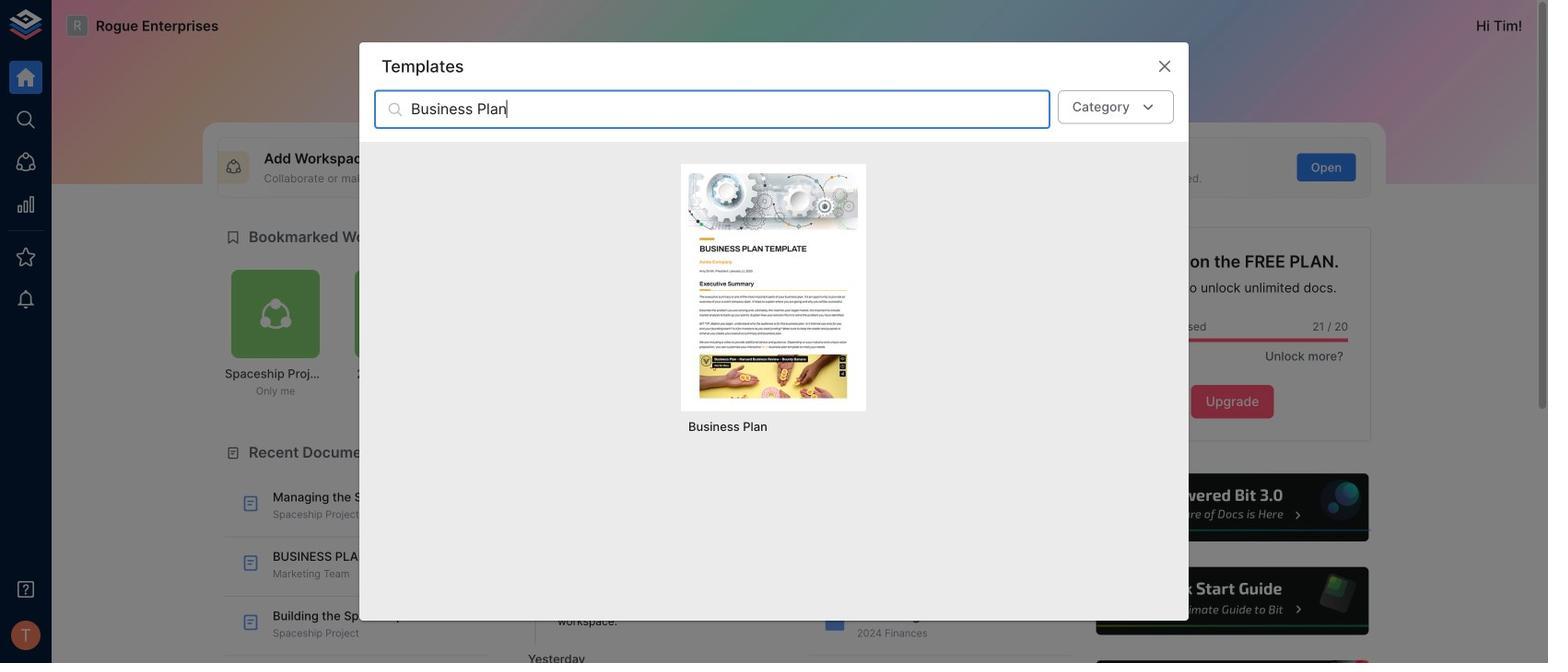 Task type: locate. For each thing, give the bounding box(es) containing it.
Search Templates... text field
[[411, 90, 1050, 129]]

help image
[[1094, 472, 1371, 545], [1094, 565, 1371, 638], [1094, 658, 1371, 663]]

dialog
[[359, 42, 1189, 621]]

1 vertical spatial help image
[[1094, 565, 1371, 638]]

2 help image from the top
[[1094, 565, 1371, 638]]

0 vertical spatial help image
[[1094, 472, 1371, 545]]

1 help image from the top
[[1094, 472, 1371, 545]]

2 vertical spatial help image
[[1094, 658, 1371, 663]]



Task type: describe. For each thing, give the bounding box(es) containing it.
3 help image from the top
[[1094, 658, 1371, 663]]

business plan image
[[688, 171, 859, 399]]



Task type: vqa. For each thing, say whether or not it's contained in the screenshot.
dialog
yes



